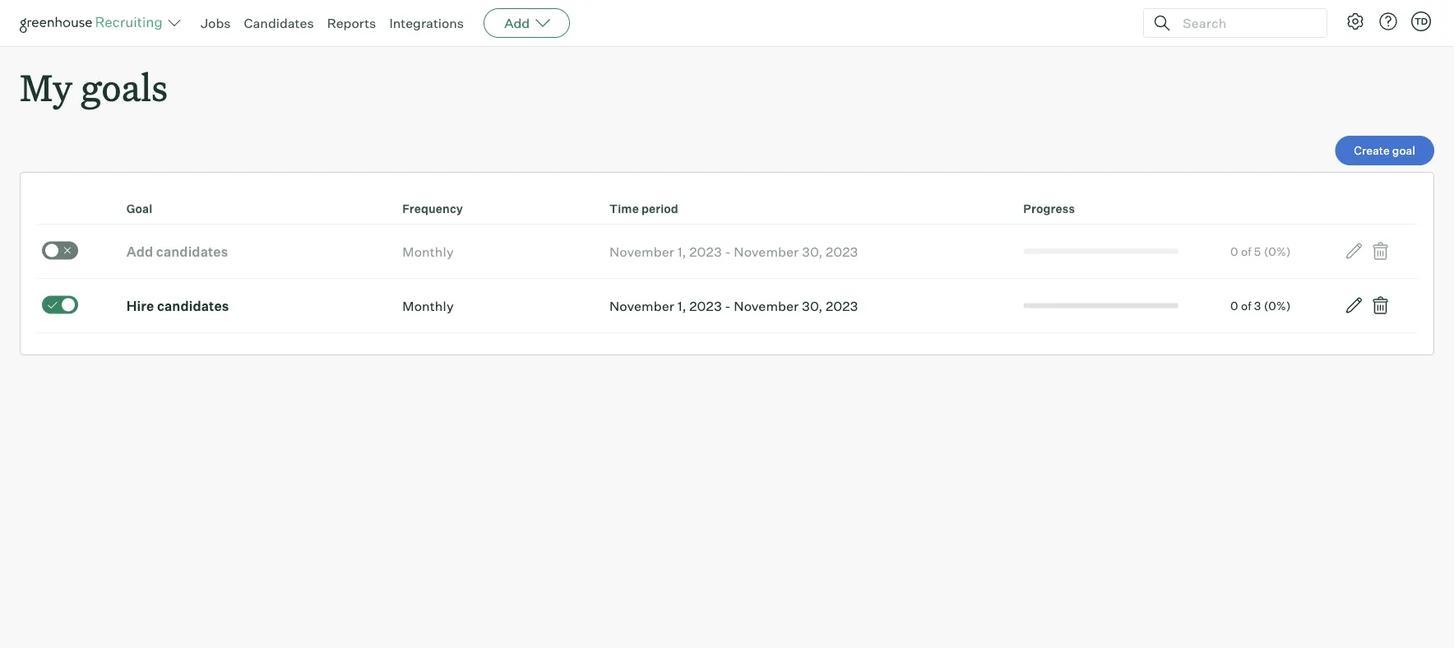Task type: vqa. For each thing, say whether or not it's contained in the screenshot.
for in the TEST (19) Interview to schedule for Holding Tank
no



Task type: describe. For each thing, give the bounding box(es) containing it.
period
[[642, 202, 679, 216]]

hire
[[126, 298, 154, 314]]

hire candidates
[[126, 298, 229, 314]]

remove goal icon image for hire candidates
[[1371, 296, 1391, 315]]

create
[[1354, 143, 1390, 158]]

integrations
[[389, 15, 464, 31]]

Search text field
[[1179, 11, 1312, 35]]

30, for add candidates
[[802, 243, 823, 260]]

goals
[[81, 63, 168, 111]]

remove goal icon image for add candidates
[[1371, 241, 1391, 261]]

1, for hire candidates
[[678, 298, 687, 314]]

td button
[[1412, 12, 1431, 31]]

goal
[[126, 202, 153, 216]]

candidates for add candidates
[[156, 243, 228, 260]]

candidates for hire candidates
[[157, 298, 229, 314]]

td
[[1415, 16, 1428, 27]]

0 for add candidates
[[1231, 244, 1239, 258]]

create goal
[[1354, 143, 1416, 158]]

- for add candidates
[[725, 243, 731, 260]]

goal
[[1393, 143, 1416, 158]]

3
[[1254, 298, 1262, 313]]

monthly for add candidates
[[403, 243, 454, 260]]

0 of 3 (0%)
[[1231, 298, 1291, 313]]

of for hire candidates
[[1241, 298, 1252, 313]]

jobs link
[[201, 15, 231, 31]]

candidates link
[[244, 15, 314, 31]]

progress bar for hire candidates
[[1024, 303, 1179, 308]]

1, for add candidates
[[678, 243, 687, 260]]

november 1, 2023 - november 30, 2023 for hire candidates
[[610, 298, 858, 314]]

time period
[[610, 202, 679, 216]]

monthly for hire candidates
[[403, 298, 454, 314]]

my
[[20, 63, 72, 111]]

add candidates
[[126, 243, 228, 260]]



Task type: locate. For each thing, give the bounding box(es) containing it.
2023
[[690, 243, 722, 260], [826, 243, 858, 260], [690, 298, 722, 314], [826, 298, 858, 314]]

candidates
[[244, 15, 314, 31]]

(0%) for add candidates
[[1264, 244, 1291, 258]]

0 of 5 (0%)
[[1231, 244, 1291, 258]]

of left 3
[[1241, 298, 1252, 313]]

td button
[[1408, 8, 1435, 35]]

30,
[[802, 243, 823, 260], [802, 298, 823, 314]]

1 - from the top
[[725, 243, 731, 260]]

1 vertical spatial of
[[1241, 298, 1252, 313]]

(0%)
[[1264, 244, 1291, 258], [1264, 298, 1291, 313]]

jobs
[[201, 15, 231, 31]]

1 november 1, 2023 - november 30, 2023 from the top
[[610, 243, 858, 260]]

edit goal icon image for add candidates
[[1344, 241, 1364, 261]]

(0%) right 5 on the top right
[[1264, 244, 1291, 258]]

0 vertical spatial progress bar
[[1024, 249, 1179, 254]]

1 of from the top
[[1241, 244, 1252, 258]]

1 vertical spatial progress bar
[[1024, 303, 1179, 308]]

add button
[[484, 8, 570, 38]]

add for add candidates
[[126, 243, 153, 260]]

configure image
[[1346, 12, 1366, 31]]

-
[[725, 243, 731, 260], [725, 298, 731, 314]]

1 vertical spatial november 1, 2023 - november 30, 2023
[[610, 298, 858, 314]]

remove goal icon image
[[1371, 241, 1391, 261], [1371, 296, 1391, 315]]

1 horizontal spatial add
[[504, 15, 530, 31]]

1 (0%) from the top
[[1264, 244, 1291, 258]]

2 30, from the top
[[802, 298, 823, 314]]

2 edit goal icon image from the top
[[1344, 296, 1364, 315]]

1 remove goal icon image from the top
[[1371, 241, 1391, 261]]

(0%) for hire candidates
[[1264, 298, 1291, 313]]

add for add
[[504, 15, 530, 31]]

1,
[[678, 243, 687, 260], [678, 298, 687, 314]]

0
[[1231, 244, 1239, 258], [1231, 298, 1239, 313]]

progress bar
[[1024, 249, 1179, 254], [1024, 303, 1179, 308]]

1 1, from the top
[[678, 243, 687, 260]]

1 vertical spatial monthly
[[403, 298, 454, 314]]

progress bar for add candidates
[[1024, 249, 1179, 254]]

2 0 from the top
[[1231, 298, 1239, 313]]

0 vertical spatial monthly
[[403, 243, 454, 260]]

2 november 1, 2023 - november 30, 2023 from the top
[[610, 298, 858, 314]]

frequency
[[403, 202, 463, 216]]

add
[[504, 15, 530, 31], [126, 243, 153, 260]]

reports link
[[327, 15, 376, 31]]

edit goal icon image
[[1344, 241, 1364, 261], [1344, 296, 1364, 315]]

reports
[[327, 15, 376, 31]]

None checkbox
[[42, 296, 78, 314]]

0 vertical spatial 1,
[[678, 243, 687, 260]]

0 vertical spatial november 1, 2023 - november 30, 2023
[[610, 243, 858, 260]]

of for add candidates
[[1241, 244, 1252, 258]]

1 vertical spatial candidates
[[157, 298, 229, 314]]

1 vertical spatial 1,
[[678, 298, 687, 314]]

0 for hire candidates
[[1231, 298, 1239, 313]]

2 remove goal icon image from the top
[[1371, 296, 1391, 315]]

0 vertical spatial -
[[725, 243, 731, 260]]

progress
[[1024, 202, 1075, 216]]

0 vertical spatial of
[[1241, 244, 1252, 258]]

create goal button
[[1335, 136, 1435, 166]]

0 vertical spatial candidates
[[156, 243, 228, 260]]

edit goal icon image for hire candidates
[[1344, 296, 1364, 315]]

candidates
[[156, 243, 228, 260], [157, 298, 229, 314]]

0 vertical spatial 30,
[[802, 243, 823, 260]]

1 30, from the top
[[802, 243, 823, 260]]

monthly
[[403, 243, 454, 260], [403, 298, 454, 314]]

time
[[610, 202, 639, 216]]

1 vertical spatial add
[[126, 243, 153, 260]]

0 vertical spatial add
[[504, 15, 530, 31]]

november 1, 2023 - november 30, 2023 for add candidates
[[610, 243, 858, 260]]

2 (0%) from the top
[[1264, 298, 1291, 313]]

5
[[1254, 244, 1262, 258]]

2 1, from the top
[[678, 298, 687, 314]]

0 vertical spatial edit goal icon image
[[1344, 241, 1364, 261]]

1 vertical spatial -
[[725, 298, 731, 314]]

1 vertical spatial 0
[[1231, 298, 1239, 313]]

30, for hire candidates
[[802, 298, 823, 314]]

2 monthly from the top
[[403, 298, 454, 314]]

None checkbox
[[42, 242, 78, 260]]

candidates up "hire candidates"
[[156, 243, 228, 260]]

1 edit goal icon image from the top
[[1344, 241, 1364, 261]]

greenhouse recruiting image
[[20, 13, 168, 33]]

1 monthly from the top
[[403, 243, 454, 260]]

integrations link
[[389, 15, 464, 31]]

- for hire candidates
[[725, 298, 731, 314]]

0 horizontal spatial add
[[126, 243, 153, 260]]

of left 5 on the top right
[[1241, 244, 1252, 258]]

1 vertical spatial 30,
[[802, 298, 823, 314]]

0 left 5 on the top right
[[1231, 244, 1239, 258]]

2 - from the top
[[725, 298, 731, 314]]

november 1, 2023 - november 30, 2023
[[610, 243, 858, 260], [610, 298, 858, 314]]

1 progress bar from the top
[[1024, 249, 1179, 254]]

0 left 3
[[1231, 298, 1239, 313]]

my goals
[[20, 63, 168, 111]]

candidates right the hire
[[157, 298, 229, 314]]

november
[[610, 243, 675, 260], [734, 243, 799, 260], [610, 298, 675, 314], [734, 298, 799, 314]]

2 progress bar from the top
[[1024, 303, 1179, 308]]

of
[[1241, 244, 1252, 258], [1241, 298, 1252, 313]]

add inside popup button
[[504, 15, 530, 31]]

0 vertical spatial remove goal icon image
[[1371, 241, 1391, 261]]

1 vertical spatial (0%)
[[1264, 298, 1291, 313]]

2 of from the top
[[1241, 298, 1252, 313]]

1 0 from the top
[[1231, 244, 1239, 258]]

0 vertical spatial (0%)
[[1264, 244, 1291, 258]]

1 vertical spatial remove goal icon image
[[1371, 296, 1391, 315]]

0 vertical spatial 0
[[1231, 244, 1239, 258]]

1 vertical spatial edit goal icon image
[[1344, 296, 1364, 315]]

(0%) right 3
[[1264, 298, 1291, 313]]



